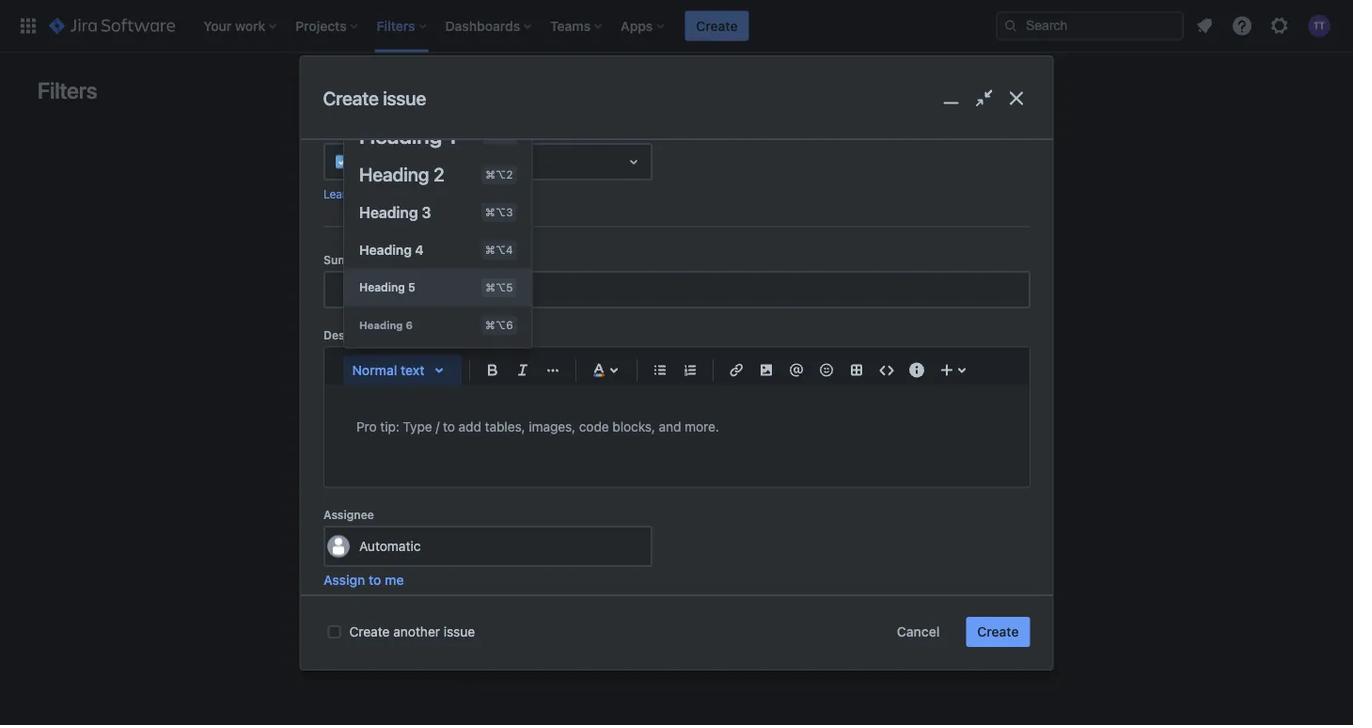 Task type: locate. For each thing, give the bounding box(es) containing it.
you
[[573, 291, 604, 313], [473, 330, 496, 345]]

types
[[419, 187, 449, 200]]

heading down *
[[359, 281, 405, 294]]

to
[[827, 348, 839, 364], [368, 572, 381, 588]]

filter
[[577, 330, 605, 345]]

heading for heading 5
[[359, 281, 405, 294]]

from the sidebar and enter your search criteria. then, select
[[461, 330, 880, 364]]

learn
[[323, 187, 353, 200]]

to left me
[[368, 572, 381, 588]]

assignee
[[323, 508, 374, 521]]

3
[[421, 203, 431, 221]]

0 horizontal spatial to
[[368, 572, 381, 588]]

1 vertical spatial create button
[[966, 617, 1030, 647]]

heading 1 group
[[344, 76, 531, 344]]

issue
[[383, 87, 426, 109], [389, 187, 416, 200], [444, 624, 475, 640]]

cancel
[[897, 624, 940, 640]]

search
[[602, 348, 643, 364]]

to create a filter.
[[661, 348, 892, 383]]

text
[[400, 362, 424, 377]]

another
[[393, 624, 440, 640]]

2 vertical spatial issue
[[444, 624, 475, 640]]

1 horizontal spatial to
[[827, 348, 839, 364]]

0 vertical spatial to
[[827, 348, 839, 364]]

create up enter
[[525, 330, 563, 345]]

create down the
[[843, 348, 881, 364]]

1 vertical spatial create
[[843, 348, 881, 364]]

a
[[567, 330, 574, 345], [885, 348, 892, 364]]

can
[[499, 330, 521, 345]]

to inside button
[[368, 572, 381, 588]]

create inside 'primary' element
[[696, 18, 738, 33]]

heading
[[359, 122, 442, 148], [359, 163, 429, 185], [359, 203, 418, 221], [359, 242, 411, 257], [359, 281, 405, 294], [359, 319, 403, 331]]

then,
[[696, 348, 730, 364]]

search image
[[1003, 18, 1019, 33]]

heading up the learn about issue types link
[[359, 163, 429, 185]]

to inside to create a filter.
[[827, 348, 839, 364]]

2
[[433, 163, 444, 185]]

searching.
[[627, 330, 690, 345]]

me
[[384, 572, 403, 588]]

*
[[378, 253, 383, 266]]

normal
[[352, 362, 397, 377]]

create button
[[685, 11, 749, 41], [966, 617, 1030, 647]]

0 vertical spatial issue
[[383, 87, 426, 109]]

the
[[861, 330, 880, 345]]

heading for heading 6
[[359, 319, 403, 331]]

4 heading from the top
[[359, 242, 411, 257]]

heading up task
[[359, 122, 442, 148]]

⌘⌥4
[[485, 243, 513, 256]]

emoji image
[[815, 359, 838, 381]]

1 horizontal spatial a
[[885, 348, 892, 364]]

issue right the another
[[444, 624, 475, 640]]

you up sidebar
[[473, 330, 496, 345]]

0 vertical spatial create
[[525, 330, 563, 345]]

1 vertical spatial you
[[473, 330, 496, 345]]

create
[[525, 330, 563, 345], [843, 348, 881, 364]]

heading left 6
[[359, 319, 403, 331]]

you for you don't have any filters
[[573, 291, 604, 313]]

1 horizontal spatial create
[[843, 348, 881, 364]]

cancel button
[[886, 617, 951, 647]]

mention image
[[785, 359, 807, 381]]

6 heading from the top
[[359, 319, 403, 331]]

1 horizontal spatial create button
[[966, 617, 1030, 647]]

your
[[572, 348, 598, 364]]

0 horizontal spatial create
[[525, 330, 563, 345]]

open image
[[622, 150, 645, 173]]

about
[[356, 187, 386, 200]]

bold ⌘b image
[[481, 359, 504, 381]]

discard & close image
[[1003, 85, 1030, 112]]

normal text
[[352, 362, 424, 377]]

jira software image
[[49, 15, 175, 37], [49, 15, 175, 37]]

0 vertical spatial create button
[[685, 11, 749, 41]]

issue up heading 1
[[383, 87, 426, 109]]

1 heading from the top
[[359, 122, 442, 148]]

None text field
[[325, 273, 1028, 306]]

0 vertical spatial you
[[573, 291, 604, 313]]

create
[[696, 18, 738, 33], [323, 87, 379, 109], [349, 624, 390, 640], [978, 624, 1019, 640]]

heading for heading 3
[[359, 203, 418, 221]]

0 horizontal spatial you
[[473, 330, 496, 345]]

issue for about
[[389, 187, 416, 200]]

to right "as"
[[827, 348, 839, 364]]

you up filter
[[573, 291, 604, 313]]

1 horizontal spatial you
[[573, 291, 604, 313]]

heading down the learn about issue types link
[[359, 203, 418, 221]]

⌘⌥6
[[485, 318, 513, 331]]

automatic
[[359, 538, 420, 554]]

a inside to create a filter.
[[885, 348, 892, 364]]

normal text button
[[343, 349, 461, 391]]

assign to me button
[[323, 571, 403, 590]]

primary element
[[11, 0, 996, 52]]

a left filter
[[567, 330, 574, 345]]

summary
[[323, 253, 376, 266]]

more formatting image
[[541, 359, 564, 381]]

minimize image
[[938, 85, 965, 112]]

1 vertical spatial a
[[885, 348, 892, 364]]

0 horizontal spatial create button
[[685, 11, 749, 41]]

issue down heading 2
[[389, 187, 416, 200]]

1 vertical spatial issue
[[389, 187, 416, 200]]

exit full screen image
[[970, 85, 998, 112]]

1 vertical spatial to
[[368, 572, 381, 588]]

2 heading from the top
[[359, 163, 429, 185]]

3 heading from the top
[[359, 203, 418, 221]]

a left info panel image at the right
[[885, 348, 892, 364]]

6
[[405, 319, 412, 331]]

5 heading from the top
[[359, 281, 405, 294]]

1
[[446, 122, 457, 148]]

0 horizontal spatial a
[[567, 330, 574, 345]]

heading for heading 1
[[359, 122, 442, 148]]

heading left 4
[[359, 242, 411, 257]]

filter.
[[661, 367, 692, 383]]

you can create a filter by searching. select
[[473, 330, 735, 345]]

criteria.
[[646, 348, 692, 364]]

as
[[809, 348, 824, 364]]



Task type: vqa. For each thing, say whether or not it's contained in the screenshot.
Heading corresponding to Heading 1
yes



Task type: describe. For each thing, give the bounding box(es) containing it.
create inside to create a filter.
[[843, 348, 881, 364]]

create button inside "dialog"
[[966, 617, 1030, 647]]

info panel image
[[905, 359, 928, 381]]

task
[[359, 154, 387, 169]]

none text field inside create issue "dialog"
[[325, 273, 1028, 306]]

table image
[[845, 359, 868, 381]]

assign to me
[[323, 572, 403, 588]]

any
[[700, 291, 729, 313]]

heading 6
[[359, 319, 412, 331]]

create issue
[[323, 87, 426, 109]]

save as
[[774, 348, 824, 364]]

heading 3
[[359, 203, 431, 221]]

have
[[656, 291, 695, 313]]

numbered list ⌘⇧7 image
[[679, 359, 701, 381]]

description
[[323, 329, 387, 342]]

summary *
[[323, 253, 383, 266]]

⌘⌥5
[[485, 281, 513, 294]]

⌘⌥1
[[487, 128, 513, 141]]

sidebar
[[461, 348, 507, 364]]

don't
[[608, 291, 652, 313]]

⌘⌥3
[[485, 205, 513, 219]]

code snippet image
[[875, 359, 898, 381]]

enter
[[536, 348, 568, 364]]

bullet list ⌘⇧8 image
[[648, 359, 671, 381]]

heading 2
[[359, 163, 444, 185]]

select
[[693, 330, 732, 345]]

heading 1
[[359, 122, 457, 148]]

Description - Main content area, start typing to enter text. text field
[[356, 415, 997, 438]]

heading 5
[[359, 281, 415, 294]]

select
[[734, 348, 771, 364]]

5
[[408, 281, 415, 294]]

Search field
[[996, 11, 1184, 41]]

0 vertical spatial a
[[567, 330, 574, 345]]

heading 4
[[359, 242, 423, 257]]

⌘⌥2
[[485, 168, 513, 181]]

create issue dialog
[[300, 6, 1053, 725]]

add image, video, or file image
[[755, 359, 777, 381]]

filters
[[38, 77, 97, 103]]

4
[[415, 242, 423, 257]]

and
[[510, 348, 533, 364]]

heading for heading 2
[[359, 163, 429, 185]]

link image
[[725, 359, 747, 381]]

heading for heading 4
[[359, 242, 411, 257]]

issue for another
[[444, 624, 475, 640]]

create button inside 'primary' element
[[685, 11, 749, 41]]

filters
[[734, 291, 781, 313]]

save
[[774, 348, 805, 364]]

learn about issue types link
[[323, 187, 449, 200]]

you for you can create a filter by searching. select
[[473, 330, 496, 345]]

italic ⌘i image
[[511, 359, 534, 381]]

create another issue
[[349, 624, 475, 640]]

from
[[829, 330, 857, 345]]

assign
[[323, 572, 365, 588]]

by
[[609, 330, 623, 345]]

learn about issue types
[[323, 187, 449, 200]]

create banner
[[0, 0, 1353, 53]]

you don't have any filters
[[573, 291, 781, 313]]

automatic image
[[327, 535, 349, 558]]



